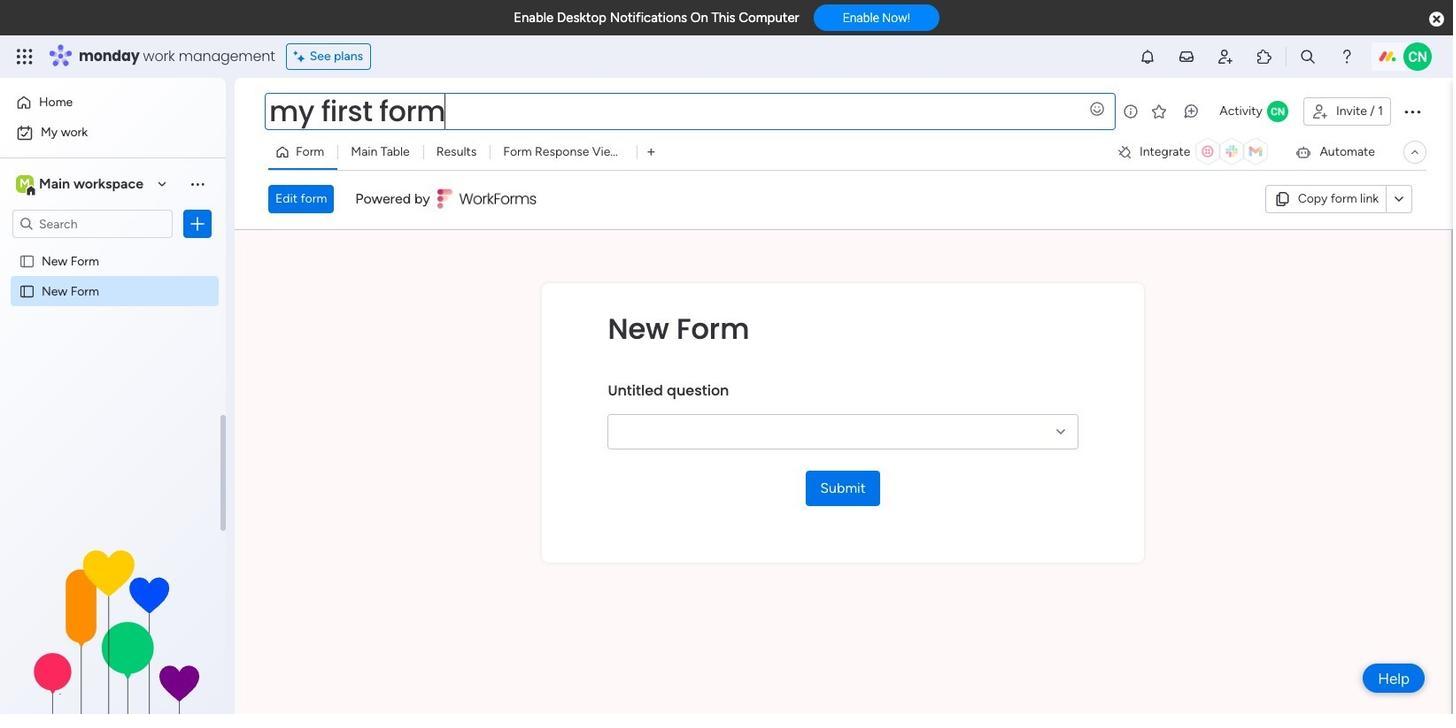 Task type: locate. For each thing, give the bounding box(es) containing it.
see plans image
[[294, 47, 310, 66]]

public board image
[[19, 283, 35, 299]]

group
[[608, 368, 1079, 471]]

dapulse close image
[[1430, 11, 1445, 28]]

Search in workspace field
[[37, 214, 148, 234]]

form form
[[235, 230, 1452, 715]]

option
[[11, 89, 215, 117], [11, 119, 215, 147]]

menu image
[[189, 175, 206, 193]]

collapse board header image
[[1408, 145, 1423, 159]]

add view image
[[648, 146, 655, 159]]

0 vertical spatial option
[[11, 89, 215, 117]]

board activity image
[[1268, 101, 1289, 122]]

lottie animation element
[[0, 536, 226, 715]]

list box
[[0, 0, 226, 545]]

cool name image
[[1404, 43, 1432, 71]]

notifications image
[[1139, 48, 1157, 66]]

1 vertical spatial option
[[11, 119, 215, 147]]

lottie animation image
[[0, 536, 226, 715]]

public board image
[[19, 252, 35, 269]]

invite members image
[[1217, 48, 1235, 66]]

select product image
[[16, 48, 34, 66]]

help image
[[1338, 48, 1356, 66]]



Task type: describe. For each thing, give the bounding box(es) containing it.
start a board discussion image
[[1183, 103, 1201, 120]]

group inside form form
[[608, 368, 1079, 471]]

workforms logo image
[[437, 185, 537, 214]]

search everything image
[[1299, 48, 1317, 66]]

workspace selection element
[[12, 170, 152, 198]]

monday marketplace image
[[1256, 48, 1274, 66]]

add to favorites image
[[1151, 102, 1169, 120]]

show board description image
[[1121, 103, 1142, 120]]

2 option from the top
[[11, 119, 215, 147]]

options image
[[1402, 101, 1423, 122]]

update feed image
[[1178, 48, 1196, 66]]

options image
[[189, 215, 206, 233]]

1 option from the top
[[11, 89, 215, 117]]

Board name field
[[265, 93, 1116, 130]]

add emoji image
[[1089, 100, 1107, 117]]



Task type: vqa. For each thing, say whether or not it's contained in the screenshot.
Dapulse Rightstroke image
no



